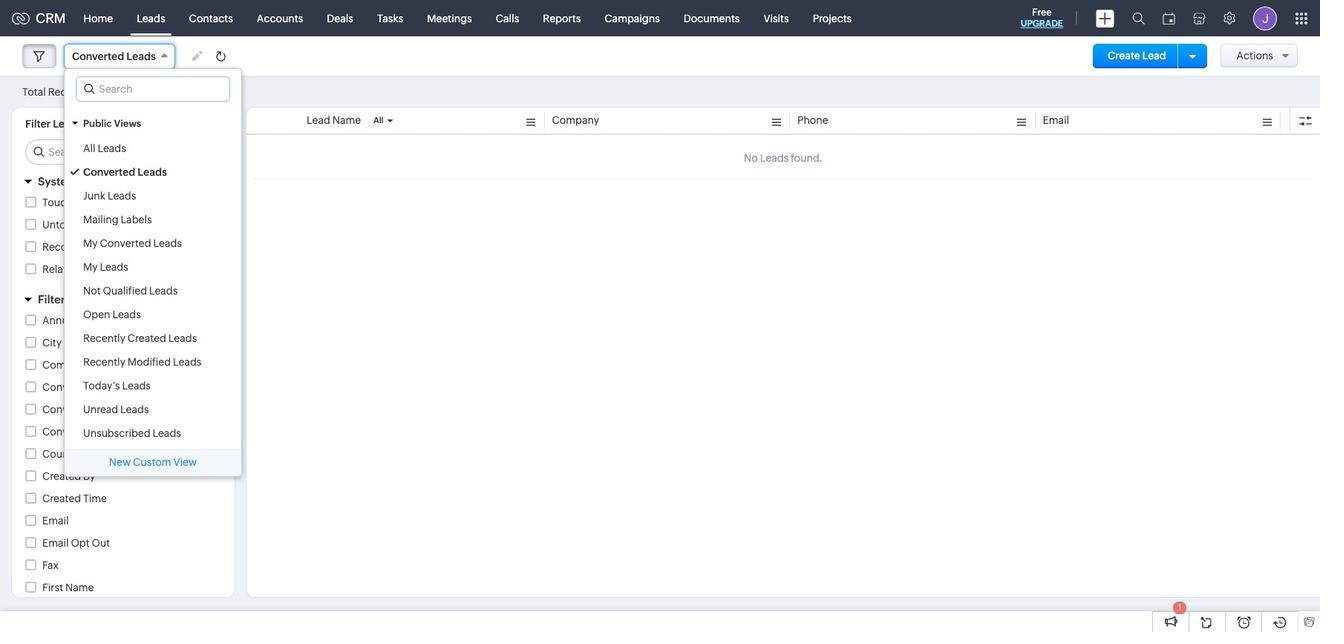 Task type: describe. For each thing, give the bounding box(es) containing it.
create lead
[[1108, 50, 1166, 62]]

leads left by
[[53, 118, 82, 130]]

accounts
[[257, 12, 303, 24]]

created by
[[42, 471, 95, 483]]

converted up country
[[42, 426, 94, 438]]

1 vertical spatial action
[[123, 264, 155, 275]]

meetings
[[427, 12, 472, 24]]

by
[[84, 118, 97, 130]]

filter for filter leads by
[[25, 118, 51, 130]]

projects
[[813, 12, 852, 24]]

city
[[42, 337, 62, 349]]

reports
[[543, 12, 581, 24]]

record action
[[42, 241, 111, 253]]

converted down mailing labels
[[100, 238, 151, 249]]

actions
[[1236, 50, 1273, 62]]

recently created leads
[[83, 333, 197, 345]]

meetings link
[[415, 0, 484, 36]]

phone
[[797, 114, 828, 126]]

labels
[[121, 214, 152, 226]]

leads down filters
[[108, 190, 136, 202]]

public views region
[[65, 137, 241, 445]]

by for filter
[[67, 293, 81, 306]]

calls link
[[484, 0, 531, 36]]

Search text field
[[76, 77, 229, 101]]

touched
[[42, 197, 85, 209]]

account
[[96, 382, 137, 394]]

opt
[[71, 538, 90, 549]]

first
[[42, 582, 63, 594]]

not
[[83, 285, 101, 297]]

created for created time
[[42, 493, 81, 505]]

today's
[[83, 380, 120, 392]]

custom
[[133, 457, 171, 468]]

records for untouched
[[99, 219, 139, 231]]

free upgrade
[[1021, 7, 1063, 29]]

my for my converted leads
[[83, 238, 98, 249]]

leads up unsubscribed leads
[[120, 404, 149, 416]]

country
[[42, 448, 82, 460]]

profile image
[[1253, 6, 1277, 30]]

leads up new custom view
[[153, 428, 181, 440]]

leads right qualified
[[149, 285, 178, 297]]

leads down recently modified leads at left bottom
[[122, 380, 151, 392]]

deals link
[[315, 0, 365, 36]]

unread
[[83, 404, 118, 416]]

total records 0
[[22, 86, 97, 98]]

created time
[[42, 493, 107, 505]]

not qualified leads
[[83, 285, 178, 297]]

0 vertical spatial email
[[1043, 114, 1069, 126]]

0 vertical spatial company
[[552, 114, 599, 126]]

projects link
[[801, 0, 864, 36]]

new
[[109, 457, 131, 468]]

calendar image
[[1163, 12, 1175, 24]]

defined
[[80, 175, 122, 188]]

recently for recently modified leads
[[83, 356, 125, 368]]

leads up modified
[[168, 333, 197, 345]]

home
[[84, 12, 113, 24]]

system defined filters button
[[12, 169, 235, 195]]

system
[[38, 175, 77, 188]]

annual
[[42, 315, 76, 327]]

related records action
[[42, 264, 155, 275]]

contacts
[[189, 12, 233, 24]]

total
[[22, 86, 46, 98]]

my leads
[[83, 261, 128, 273]]

create lead button
[[1093, 44, 1181, 68]]

records for total
[[48, 86, 88, 98]]

mailing labels
[[83, 214, 152, 226]]

untouched records
[[42, 219, 139, 231]]

documents
[[684, 12, 740, 24]]

home link
[[72, 0, 125, 36]]

1
[[1178, 604, 1181, 613]]

logo image
[[12, 12, 30, 24]]

public views
[[83, 118, 141, 129]]

tasks link
[[365, 0, 415, 36]]

name for lead name
[[332, 114, 361, 126]]

leads right modified
[[173, 356, 202, 368]]

contacts link
[[177, 0, 245, 36]]

qualified
[[103, 285, 147, 297]]

created for created by
[[42, 471, 81, 483]]

leads down search text field
[[138, 166, 167, 178]]

leads inside field
[[126, 50, 156, 62]]

untouched
[[42, 219, 97, 231]]

filters
[[124, 175, 157, 188]]

email opt out
[[42, 538, 110, 549]]

Converted Leads field
[[64, 44, 175, 69]]



Task type: locate. For each thing, give the bounding box(es) containing it.
my up not
[[83, 261, 98, 273]]

by for created
[[83, 471, 95, 483]]

converted up converted contact
[[42, 382, 94, 394]]

records up my converted leads
[[99, 219, 139, 231]]

unsubscribed
[[83, 428, 150, 440]]

filter for filter by fields
[[38, 293, 65, 306]]

unsubscribed leads
[[83, 428, 181, 440]]

converted up converted deal at the left
[[42, 404, 94, 416]]

by left not
[[67, 293, 81, 306]]

1 horizontal spatial name
[[332, 114, 361, 126]]

0 vertical spatial all
[[373, 116, 384, 125]]

all for all
[[373, 116, 384, 125]]

open
[[83, 309, 110, 321]]

0 vertical spatial created
[[128, 333, 166, 345]]

company
[[552, 114, 599, 126], [42, 359, 90, 371]]

records for touched
[[87, 197, 127, 209]]

action up related records action
[[79, 241, 111, 253]]

1 vertical spatial my
[[83, 261, 98, 273]]

all for all leads
[[83, 143, 95, 154]]

junk leads
[[83, 190, 136, 202]]

leads up qualified
[[100, 261, 128, 273]]

1 my from the top
[[83, 238, 98, 249]]

documents link
[[672, 0, 752, 36]]

leads
[[137, 12, 165, 24], [126, 50, 156, 62], [53, 118, 82, 130], [98, 143, 126, 154], [138, 166, 167, 178], [108, 190, 136, 202], [153, 238, 182, 249], [100, 261, 128, 273], [149, 285, 178, 297], [112, 309, 141, 321], [168, 333, 197, 345], [173, 356, 202, 368], [122, 380, 151, 392], [120, 404, 149, 416], [153, 428, 181, 440]]

records up mailing
[[87, 197, 127, 209]]

records
[[48, 86, 88, 98], [87, 197, 127, 209], [99, 219, 139, 231], [81, 264, 121, 275]]

accounts link
[[245, 0, 315, 36]]

reports link
[[531, 0, 593, 36]]

my converted leads
[[83, 238, 182, 249]]

filter down total
[[25, 118, 51, 130]]

filter
[[25, 118, 51, 130], [38, 293, 65, 306]]

0 vertical spatial lead
[[1142, 50, 1166, 62]]

my for my leads
[[83, 261, 98, 273]]

0 vertical spatial converted leads
[[72, 50, 156, 62]]

converted contact
[[42, 404, 135, 416]]

new custom view link
[[65, 450, 241, 477]]

1 vertical spatial by
[[83, 471, 95, 483]]

0 vertical spatial name
[[332, 114, 361, 126]]

1 vertical spatial company
[[42, 359, 90, 371]]

Search text field
[[26, 140, 223, 164]]

filter inside dropdown button
[[38, 293, 65, 306]]

2 my from the top
[[83, 261, 98, 273]]

action up not qualified leads
[[123, 264, 155, 275]]

create
[[1108, 50, 1140, 62]]

filter by fields button
[[12, 287, 235, 313]]

0 vertical spatial recently
[[83, 333, 125, 345]]

unread leads
[[83, 404, 149, 416]]

0 horizontal spatial company
[[42, 359, 90, 371]]

campaigns link
[[593, 0, 672, 36]]

time
[[83, 493, 107, 505]]

all inside public views region
[[83, 143, 95, 154]]

create menu element
[[1087, 0, 1123, 36]]

2 vertical spatial created
[[42, 493, 81, 505]]

email
[[1043, 114, 1069, 126], [42, 515, 69, 527], [42, 538, 69, 549]]

by
[[67, 293, 81, 306], [83, 471, 95, 483]]

deal
[[96, 426, 117, 438]]

recently
[[83, 333, 125, 345], [83, 356, 125, 368]]

recently for recently created leads
[[83, 333, 125, 345]]

recently modified leads
[[83, 356, 202, 368]]

deals
[[327, 12, 353, 24]]

recently down revenue
[[83, 333, 125, 345]]

0 vertical spatial action
[[79, 241, 111, 253]]

0
[[90, 86, 97, 98]]

1 vertical spatial email
[[42, 515, 69, 527]]

converted leads inside field
[[72, 50, 156, 62]]

my
[[83, 238, 98, 249], [83, 261, 98, 273]]

calls
[[496, 12, 519, 24]]

lead name
[[307, 114, 361, 126]]

records up not
[[81, 264, 121, 275]]

leads up the converted leads field
[[137, 12, 165, 24]]

my down untouched records
[[83, 238, 98, 249]]

leads link
[[125, 0, 177, 36]]

created down created by
[[42, 493, 81, 505]]

search image
[[1132, 12, 1145, 25]]

all leads
[[83, 143, 126, 154]]

leads down public views
[[98, 143, 126, 154]]

converted up 0
[[72, 50, 124, 62]]

system defined filters
[[38, 175, 157, 188]]

1 vertical spatial lead
[[307, 114, 330, 126]]

0 vertical spatial by
[[67, 293, 81, 306]]

fax
[[42, 560, 59, 572]]

first name
[[42, 582, 94, 594]]

1 horizontal spatial all
[[373, 116, 384, 125]]

visits
[[764, 12, 789, 24]]

0 horizontal spatial by
[[67, 293, 81, 306]]

converted inside field
[[72, 50, 124, 62]]

all down by
[[83, 143, 95, 154]]

0 horizontal spatial all
[[83, 143, 95, 154]]

public
[[83, 118, 112, 129]]

filter by fields
[[38, 293, 115, 306]]

visits link
[[752, 0, 801, 36]]

0 horizontal spatial name
[[65, 582, 94, 594]]

1 vertical spatial created
[[42, 471, 81, 483]]

profile element
[[1244, 0, 1286, 36]]

converted leads down search text field
[[83, 166, 167, 178]]

name for first name
[[65, 582, 94, 594]]

public views button
[[65, 111, 241, 137]]

leads up search text box
[[126, 50, 156, 62]]

all right lead name on the top of the page
[[373, 116, 384, 125]]

crm
[[36, 10, 66, 26]]

related
[[42, 264, 79, 275]]

by inside filter by fields dropdown button
[[67, 293, 81, 306]]

mailing
[[83, 214, 119, 226]]

2 recently from the top
[[83, 356, 125, 368]]

0 vertical spatial filter
[[25, 118, 51, 130]]

new custom view
[[109, 457, 197, 468]]

action
[[79, 241, 111, 253], [123, 264, 155, 275]]

filter leads by
[[25, 118, 97, 130]]

record
[[42, 241, 77, 253]]

1 horizontal spatial by
[[83, 471, 95, 483]]

converted deal
[[42, 426, 117, 438]]

views
[[114, 118, 141, 129]]

converted up junk leads
[[83, 166, 135, 178]]

created inside public views region
[[128, 333, 166, 345]]

1 vertical spatial recently
[[83, 356, 125, 368]]

converted leads inside public views region
[[83, 166, 167, 178]]

1 vertical spatial converted leads
[[83, 166, 167, 178]]

create menu image
[[1096, 9, 1114, 27]]

1 horizontal spatial lead
[[1142, 50, 1166, 62]]

open leads
[[83, 309, 141, 321]]

converted account
[[42, 382, 137, 394]]

records left 0
[[48, 86, 88, 98]]

1 vertical spatial filter
[[38, 293, 65, 306]]

1 horizontal spatial action
[[123, 264, 155, 275]]

1 vertical spatial name
[[65, 582, 94, 594]]

contact
[[96, 404, 135, 416]]

leads up not qualified leads
[[153, 238, 182, 249]]

1 horizontal spatial company
[[552, 114, 599, 126]]

by up time
[[83, 471, 95, 483]]

today's leads
[[83, 380, 151, 392]]

out
[[92, 538, 110, 549]]

1 recently from the top
[[83, 333, 125, 345]]

created down country
[[42, 471, 81, 483]]

touched records
[[42, 197, 127, 209]]

revenue
[[79, 315, 121, 327]]

filter up annual
[[38, 293, 65, 306]]

name
[[332, 114, 361, 126], [65, 582, 94, 594]]

crm link
[[12, 10, 66, 26]]

2 vertical spatial email
[[42, 538, 69, 549]]

1 vertical spatial all
[[83, 143, 95, 154]]

lead inside button
[[1142, 50, 1166, 62]]

0 horizontal spatial lead
[[307, 114, 330, 126]]

0 vertical spatial my
[[83, 238, 98, 249]]

recently up the today's
[[83, 356, 125, 368]]

converted leads up 0
[[72, 50, 156, 62]]

view
[[173, 457, 197, 468]]

annual revenue
[[42, 315, 121, 327]]

records for related
[[81, 264, 121, 275]]

0 horizontal spatial action
[[79, 241, 111, 253]]

campaigns
[[605, 12, 660, 24]]

modified
[[128, 356, 171, 368]]

leads down qualified
[[112, 309, 141, 321]]

fields
[[83, 293, 115, 306]]

junk
[[83, 190, 105, 202]]

search element
[[1123, 0, 1154, 36]]

tasks
[[377, 12, 403, 24]]

created up modified
[[128, 333, 166, 345]]

free
[[1032, 7, 1052, 18]]



Task type: vqa. For each thing, say whether or not it's contained in the screenshot.
REFERRAL
no



